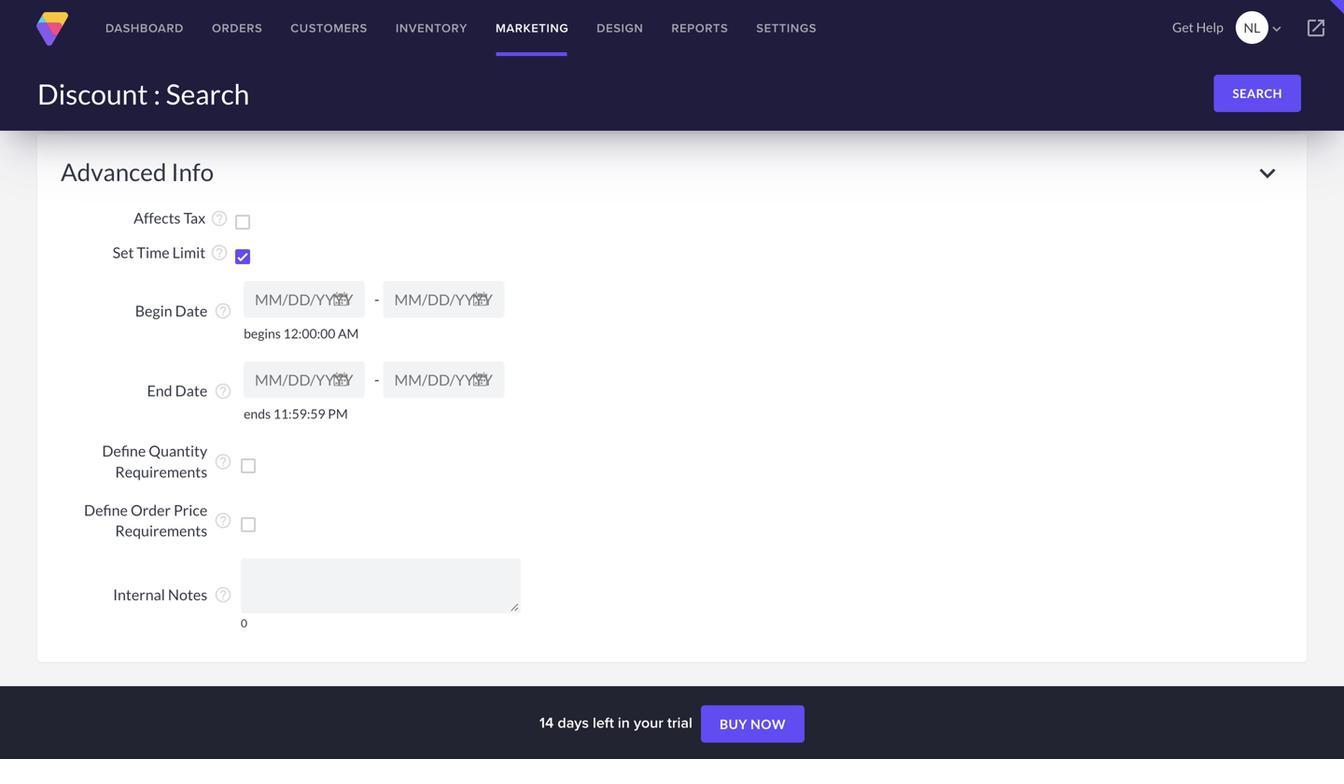Task type: vqa. For each thing, say whether or not it's contained in the screenshot.
sample
yes



Task type: describe. For each thing, give the bounding box(es) containing it.
products
[[148, 24, 207, 42]]

days
[[558, 711, 589, 733]]

requirements inside define quantity requirements help_outline
[[115, 463, 207, 481]]

ends
[[244, 405, 271, 421]]

date for begin date help_outline
[[175, 301, 207, 320]]

get help
[[1173, 19, 1224, 35]]

internal
[[113, 585, 165, 604]]

begin
[[135, 301, 172, 320]]

- for begin date help_outline
[[374, 290, 380, 308]]

help_outline inside end date help_outline
[[214, 382, 232, 400]]

order
[[131, 501, 171, 519]]

define for help_outline
[[102, 442, 146, 460]]

help_outline inside the products help_outline
[[214, 35, 232, 54]]

define quantity requirements help_outline
[[102, 442, 232, 481]]

0 horizontal spatial search
[[166, 77, 250, 111]]

help_outline inside affects tax help_outline
[[210, 209, 229, 228]]

help
[[1197, 19, 1224, 35]]

quantity
[[149, 442, 207, 460]]

reports
[[672, 19, 729, 37]]

product
[[340, 15, 393, 33]]

dashboard link
[[92, 0, 198, 56]]

customers
[[291, 19, 368, 37]]

buy
[[720, 716, 748, 732]]

discount
[[37, 77, 148, 111]]

dashboard
[[106, 19, 184, 37]]

sample product
[[290, 15, 393, 33]]

affects
[[134, 209, 181, 227]]

settings
[[757, 19, 817, 37]]

affects tax help_outline
[[134, 209, 229, 228]]

help_outline inside internal notes help_outline
[[214, 586, 232, 604]]

define order price requirements help_outline
[[84, 501, 232, 540]]

left
[[593, 711, 614, 733]]

sample
[[290, 15, 337, 33]]

in
[[618, 711, 630, 733]]

date for end date help_outline
[[175, 382, 207, 400]]

begins
[[244, 325, 281, 341]]

12:00:00
[[283, 325, 336, 341]]

0
[[241, 616, 247, 630]]

products help_outline
[[148, 24, 232, 54]]

nl
[[1244, 20, 1261, 35]]

 link
[[1289, 0, 1345, 56]]

- for end date help_outline
[[374, 370, 380, 388]]

buy now
[[720, 716, 786, 732]]



Task type: locate. For each thing, give the bounding box(es) containing it.
help_outline right "tax"
[[210, 209, 229, 228]]

1 requirements from the top
[[115, 463, 207, 481]]

2 requirements from the top
[[115, 522, 207, 540]]

1 vertical spatial requirements
[[115, 522, 207, 540]]

help_outline
[[214, 35, 232, 54], [210, 209, 229, 228], [210, 243, 229, 262], [214, 302, 232, 320], [214, 382, 232, 400], [214, 452, 232, 471], [214, 511, 232, 530], [214, 586, 232, 604]]

advanced
[[61, 157, 167, 186]]

help_outline right "limit"
[[210, 243, 229, 262]]

0 vertical spatial date
[[175, 301, 207, 320]]

1 date from the top
[[175, 301, 207, 320]]

begin date help_outline
[[135, 301, 232, 320]]

1 vertical spatial -
[[374, 370, 380, 388]]

end date help_outline
[[147, 382, 232, 400]]

tax
[[184, 209, 206, 227]]


[[1305, 17, 1328, 39]]

am
[[338, 325, 359, 341]]

0 vertical spatial requirements
[[115, 463, 207, 481]]

requirements
[[115, 463, 207, 481], [115, 522, 207, 540]]

advanced info
[[61, 157, 214, 186]]

define inside define quantity requirements help_outline
[[102, 442, 146, 460]]

begins 12:00:00 am
[[244, 325, 359, 341]]

date
[[175, 301, 207, 320], [175, 382, 207, 400]]

info
[[171, 157, 214, 186]]

now
[[751, 716, 786, 732]]

date inside end date help_outline
[[175, 382, 207, 400]]

design
[[597, 19, 644, 37]]

help_outline inside "begin date help_outline"
[[214, 302, 232, 320]]

help_outline right 'products'
[[214, 35, 232, 54]]

search right :
[[166, 77, 250, 111]]

MM/DD/YYYY text field
[[244, 281, 365, 318], [383, 281, 505, 318], [244, 361, 365, 398], [383, 361, 505, 398]]

get
[[1173, 19, 1194, 35]]

define
[[102, 442, 146, 460], [84, 501, 128, 519]]

define inside define order price requirements help_outline
[[84, 501, 128, 519]]

set
[[113, 243, 134, 261]]

14
[[540, 711, 554, 733]]

trial
[[668, 711, 693, 733]]

buy now link
[[701, 706, 805, 743]]

help_outline inside set time limit help_outline
[[210, 243, 229, 262]]

help_outline inside define quantity requirements help_outline
[[214, 452, 232, 471]]

define for requirements
[[84, 501, 128, 519]]

help_outline right end
[[214, 382, 232, 400]]

pm
[[328, 405, 348, 421]]

define left quantity
[[102, 442, 146, 460]]

requirements down order
[[115, 522, 207, 540]]

-
[[374, 290, 380, 308], [374, 370, 380, 388]]

end
[[147, 382, 172, 400]]

inventory
[[396, 19, 468, 37]]

None text field
[[241, 558, 521, 614]]

requirements down quantity
[[115, 463, 207, 481]]

help_outline right price in the bottom left of the page
[[214, 511, 232, 530]]

nl 
[[1244, 20, 1286, 37]]

1 - from the top
[[374, 290, 380, 308]]

11:59:59
[[273, 405, 325, 421]]

orders
[[212, 19, 263, 37]]

1 vertical spatial define
[[84, 501, 128, 519]]

2 - from the top
[[374, 370, 380, 388]]

date right end
[[175, 382, 207, 400]]

help_outline right quantity
[[214, 452, 232, 471]]

your
[[634, 711, 664, 733]]

14 days left in your trial
[[540, 711, 697, 733]]

ends 11:59:59 pm
[[244, 405, 348, 421]]

help_outline right begin
[[214, 302, 232, 320]]

marketing
[[496, 19, 569, 37]]

0 vertical spatial -
[[374, 290, 380, 308]]

discount : search
[[37, 77, 250, 111]]

date right begin
[[175, 301, 207, 320]]

search down the nl 
[[1233, 86, 1283, 101]]

1 horizontal spatial search
[[1233, 86, 1283, 101]]

define left order
[[84, 501, 128, 519]]

set time limit help_outline
[[113, 243, 229, 262]]

help_outline inside define order price requirements help_outline
[[214, 511, 232, 530]]

date inside "begin date help_outline"
[[175, 301, 207, 320]]

internal notes help_outline
[[113, 585, 232, 604]]

notes
[[168, 585, 207, 604]]

0 vertical spatial define
[[102, 442, 146, 460]]

2 date from the top
[[175, 382, 207, 400]]

expand_more
[[1252, 157, 1284, 189]]


[[1269, 20, 1286, 37]]

price
[[174, 501, 207, 519]]

search link
[[1214, 75, 1302, 112]]

time
[[137, 243, 170, 261]]

1 vertical spatial date
[[175, 382, 207, 400]]

:
[[153, 77, 160, 111]]

help_outline right notes
[[214, 586, 232, 604]]

search
[[166, 77, 250, 111], [1233, 86, 1283, 101]]

requirements inside define order price requirements help_outline
[[115, 522, 207, 540]]

limit
[[172, 243, 206, 261]]



